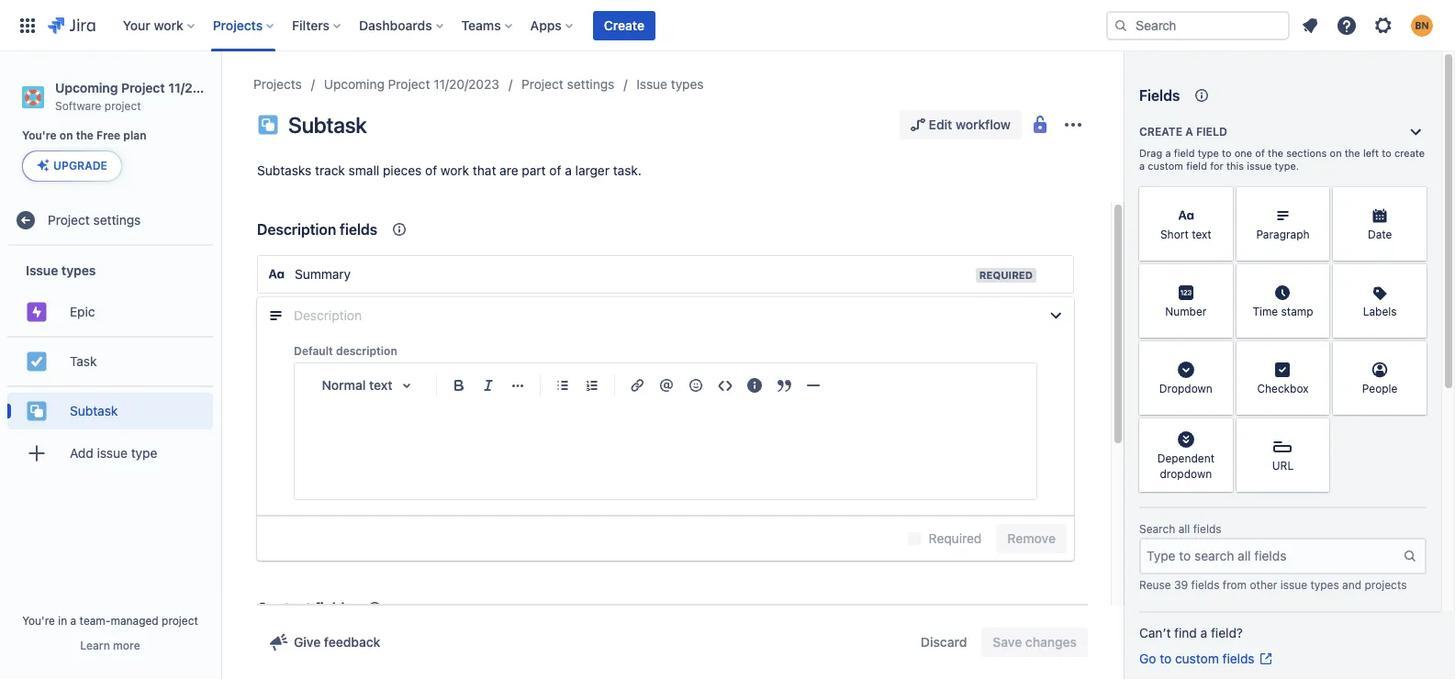 Task type: describe. For each thing, give the bounding box(es) containing it.
more information image for number
[[1209, 266, 1232, 288]]

2 horizontal spatial the
[[1346, 147, 1361, 159]]

1 vertical spatial required
[[929, 531, 982, 547]]

create for create a field
[[1140, 125, 1183, 139]]

1 horizontal spatial project settings
[[522, 76, 615, 92]]

workflow
[[956, 117, 1011, 132]]

a down more information about the fields icon
[[1186, 125, 1194, 139]]

0 vertical spatial subtask
[[288, 112, 367, 138]]

add issue type button
[[7, 436, 213, 472]]

find
[[1175, 626, 1198, 641]]

group containing issue types
[[7, 246, 213, 483]]

short text
[[1161, 228, 1212, 242]]

dashboards
[[359, 17, 432, 33]]

field for create
[[1197, 125, 1228, 139]]

normal text button
[[313, 366, 429, 406]]

discard
[[921, 635, 968, 650]]

fields up summary
[[340, 221, 378, 238]]

1 vertical spatial custom
[[1176, 651, 1220, 667]]

go to custom fields
[[1140, 651, 1255, 667]]

11/20/2023 for upcoming project 11/20/2023
[[434, 76, 500, 92]]

normal text
[[322, 378, 393, 393]]

add
[[70, 445, 93, 461]]

more information image for people
[[1404, 344, 1426, 366]]

text for short text
[[1193, 228, 1212, 242]]

small
[[349, 163, 380, 178]]

field for drag
[[1175, 147, 1196, 159]]

a right drag
[[1166, 147, 1172, 159]]

search image
[[1114, 18, 1129, 33]]

a left larger
[[565, 163, 572, 178]]

upgrade button
[[23, 152, 121, 181]]

upcoming for upcoming project 11/20/2023
[[324, 76, 385, 92]]

type inside button
[[131, 445, 157, 461]]

search all fields
[[1140, 523, 1222, 536]]

2 vertical spatial types
[[1311, 579, 1340, 592]]

quote image
[[773, 375, 796, 397]]

give feedback
[[294, 635, 381, 650]]

this link will be opened in a new tab image
[[1259, 652, 1274, 667]]

task link
[[7, 344, 213, 381]]

reuse 39 fields from other issue types and projects
[[1140, 579, 1408, 592]]

you're for you're in a team-managed project
[[22, 615, 55, 628]]

0 vertical spatial project settings link
[[522, 73, 615, 96]]

your
[[123, 17, 150, 33]]

give
[[294, 635, 321, 650]]

for
[[1211, 160, 1224, 172]]

dependent dropdown
[[1158, 452, 1215, 481]]

can't find a field?
[[1140, 626, 1244, 641]]

learn
[[80, 639, 110, 653]]

managed
[[111, 615, 159, 628]]

subtasks track small pieces of work that are part of a larger task.
[[257, 163, 642, 178]]

discard button
[[910, 628, 979, 658]]

a right in
[[70, 615, 76, 628]]

close field configuration image
[[1045, 305, 1067, 327]]

edit workflow button
[[900, 110, 1022, 140]]

go to custom fields link
[[1140, 650, 1274, 669]]

more information image for paragraph
[[1307, 189, 1329, 211]]

create for create
[[604, 17, 645, 33]]

normal
[[322, 378, 366, 393]]

subtask link
[[7, 393, 213, 430]]

description
[[336, 344, 398, 358]]

project inside upcoming project 11/20/2023 software project
[[121, 80, 165, 96]]

upcoming project 11/20/2023
[[324, 76, 500, 92]]

epic
[[70, 304, 95, 320]]

appswitcher icon image
[[17, 14, 39, 36]]

other
[[1251, 579, 1278, 592]]

work inside popup button
[[154, 17, 183, 33]]

fields up give feedback
[[315, 601, 353, 617]]

drag a field type to one of the sections on the left to create a custom field for this issue type.
[[1140, 147, 1426, 172]]

of inside the drag a field type to one of the sections on the left to create a custom field for this issue type.
[[1256, 147, 1266, 159]]

more information about the context fields image for context fields
[[364, 598, 386, 620]]

projects
[[1365, 579, 1408, 592]]

fields right all
[[1194, 523, 1222, 536]]

more information image for short text
[[1209, 189, 1232, 211]]

type.
[[1276, 160, 1300, 172]]

divider image
[[803, 375, 825, 397]]

epic link
[[7, 294, 213, 331]]

types for group containing issue types
[[61, 263, 96, 278]]

checkbox
[[1258, 383, 1310, 396]]

more information about the fields image
[[1192, 85, 1214, 107]]

issue types for 'issue types' link
[[637, 76, 704, 92]]

add issue type
[[70, 445, 157, 461]]

in
[[58, 615, 67, 628]]

0 horizontal spatial on
[[60, 129, 73, 143]]

issue type icon image
[[257, 114, 279, 136]]

project inside upcoming project 11/20/2023 software project
[[105, 99, 141, 113]]

1 vertical spatial project settings link
[[7, 202, 213, 239]]

default description
[[294, 344, 398, 358]]

types for 'issue types' link
[[671, 76, 704, 92]]

date
[[1369, 228, 1393, 242]]

you're on the free plan
[[22, 129, 147, 143]]

1 horizontal spatial work
[[441, 163, 469, 178]]

your work
[[123, 17, 183, 33]]

text for normal text
[[369, 378, 393, 393]]

0 horizontal spatial settings
[[93, 212, 141, 228]]

create button
[[593, 11, 656, 40]]

upgrade
[[53, 159, 107, 173]]

create
[[1395, 147, 1426, 159]]

feedback
[[324, 635, 381, 650]]

teams button
[[456, 11, 520, 40]]

free
[[97, 129, 120, 143]]

fields
[[1140, 87, 1181, 104]]

apps button
[[525, 11, 580, 40]]

apps
[[531, 17, 562, 33]]

upcoming project 11/20/2023 link
[[324, 73, 500, 96]]

short
[[1161, 228, 1189, 242]]

dependent
[[1158, 452, 1215, 466]]

plan
[[123, 129, 147, 143]]

learn more button
[[80, 639, 140, 654]]

this
[[1227, 160, 1245, 172]]

summary
[[295, 266, 351, 282]]

a down drag
[[1140, 160, 1146, 172]]

bullet list ⌘⇧8 image
[[552, 375, 574, 397]]

project down apps
[[522, 76, 564, 92]]

larger
[[576, 163, 610, 178]]

upcoming project 11/20/2023 software project
[[55, 80, 237, 113]]

description fields
[[257, 221, 378, 238]]

dropdown
[[1161, 468, 1213, 481]]

filters button
[[287, 11, 348, 40]]

notifications image
[[1300, 14, 1322, 36]]

time stamp
[[1253, 305, 1314, 319]]

go
[[1140, 651, 1157, 667]]

projects link
[[254, 73, 302, 96]]

subtask inside group
[[70, 403, 118, 419]]

are
[[500, 163, 519, 178]]

url
[[1273, 460, 1295, 473]]

0 vertical spatial settings
[[567, 76, 615, 92]]

field?
[[1212, 626, 1244, 641]]

more
[[113, 639, 140, 653]]

more options image
[[1063, 114, 1085, 136]]

you're in a team-managed project
[[22, 615, 198, 628]]

give feedback button
[[257, 628, 392, 658]]



Task type: locate. For each thing, give the bounding box(es) containing it.
your profile and settings image
[[1412, 14, 1434, 36]]

0 vertical spatial more information image
[[1404, 189, 1426, 211]]

issue
[[637, 76, 668, 92], [26, 263, 58, 278]]

you're for you're on the free plan
[[22, 129, 57, 143]]

banner
[[0, 0, 1456, 51]]

1 vertical spatial more information image
[[1209, 421, 1232, 443]]

edit
[[929, 117, 953, 132]]

more information image down create at the right top of page
[[1404, 189, 1426, 211]]

issue inside button
[[97, 445, 128, 461]]

0 vertical spatial project settings
[[522, 76, 615, 92]]

issue
[[1248, 160, 1273, 172], [97, 445, 128, 461], [1281, 579, 1308, 592]]

projects
[[213, 17, 263, 33], [254, 76, 302, 92]]

11/20/2023 inside upcoming project 11/20/2023 software project
[[168, 80, 237, 96]]

0 vertical spatial work
[[154, 17, 183, 33]]

projects button
[[207, 11, 281, 40]]

1 horizontal spatial 11/20/2023
[[434, 76, 500, 92]]

upcoming for upcoming project 11/20/2023 software project
[[55, 80, 118, 96]]

mention image
[[656, 375, 678, 397]]

field left for
[[1187, 160, 1208, 172]]

search
[[1140, 523, 1176, 536]]

issue types up epic
[[26, 263, 96, 278]]

pieces
[[383, 163, 422, 178]]

1 vertical spatial issue
[[97, 445, 128, 461]]

reuse
[[1140, 579, 1172, 592]]

fields left this link will be opened in a new tab icon
[[1223, 651, 1255, 667]]

issue types for group containing issue types
[[26, 263, 96, 278]]

0 horizontal spatial create
[[604, 17, 645, 33]]

italic ⌘i image
[[478, 375, 500, 397]]

info panel image
[[744, 375, 766, 397]]

0 horizontal spatial 11/20/2023
[[168, 80, 237, 96]]

1 horizontal spatial issue types
[[637, 76, 704, 92]]

0 horizontal spatial to
[[1160, 651, 1172, 667]]

the left left
[[1346, 147, 1361, 159]]

issue down one
[[1248, 160, 1273, 172]]

more formatting image
[[507, 375, 529, 397]]

fields
[[340, 221, 378, 238], [1194, 523, 1222, 536], [1192, 579, 1220, 592], [315, 601, 353, 617], [1223, 651, 1255, 667]]

Search field
[[1107, 11, 1291, 40]]

and
[[1343, 579, 1362, 592]]

more information image for checkbox
[[1307, 344, 1329, 366]]

create inside the "create" "button"
[[604, 17, 645, 33]]

fields right '39'
[[1192, 579, 1220, 592]]

settings image
[[1373, 14, 1395, 36]]

track
[[315, 163, 345, 178]]

subtasks
[[257, 163, 312, 178]]

paragraph
[[1257, 228, 1310, 242]]

39
[[1175, 579, 1189, 592]]

1 horizontal spatial project settings link
[[522, 73, 615, 96]]

code snippet image
[[715, 375, 737, 397]]

number
[[1166, 305, 1207, 319]]

banner containing your work
[[0, 0, 1456, 51]]

task.
[[613, 163, 642, 178]]

upcoming inside upcoming project 11/20/2023 software project
[[55, 80, 118, 96]]

subtask group
[[7, 386, 213, 436]]

0 horizontal spatial project settings link
[[7, 202, 213, 239]]

settings down primary element
[[567, 76, 615, 92]]

the left free
[[76, 129, 94, 143]]

of right one
[[1256, 147, 1266, 159]]

task
[[70, 354, 97, 369]]

project up plan
[[105, 99, 141, 113]]

numbered list ⌘⇧7 image
[[581, 375, 604, 397]]

field down create a field
[[1175, 147, 1196, 159]]

time
[[1253, 305, 1279, 319]]

1 vertical spatial project
[[162, 615, 198, 628]]

2 vertical spatial field
[[1187, 160, 1208, 172]]

1 horizontal spatial text
[[1193, 228, 1212, 242]]

0 vertical spatial projects
[[213, 17, 263, 33]]

more information image
[[1209, 189, 1232, 211], [1307, 189, 1329, 211], [1209, 266, 1232, 288], [1307, 266, 1329, 288], [1404, 266, 1426, 288], [1209, 344, 1232, 366], [1307, 344, 1329, 366], [1404, 344, 1426, 366]]

0 vertical spatial issue
[[637, 76, 668, 92]]

text
[[1193, 228, 1212, 242], [369, 378, 393, 393]]

subtask up add
[[70, 403, 118, 419]]

0 horizontal spatial issue types
[[26, 263, 96, 278]]

text down description
[[369, 378, 393, 393]]

the up type.
[[1269, 147, 1284, 159]]

custom inside the drag a field type to one of the sections on the left to create a custom field for this issue type.
[[1149, 160, 1184, 172]]

0 horizontal spatial more information about the context fields image
[[364, 598, 386, 620]]

of right part
[[550, 163, 562, 178]]

field
[[1197, 125, 1228, 139], [1175, 147, 1196, 159], [1187, 160, 1208, 172]]

1 vertical spatial types
[[61, 263, 96, 278]]

on right sections at the top right
[[1331, 147, 1343, 159]]

more information about the context fields image
[[389, 219, 411, 241], [364, 598, 386, 620]]

dashboards button
[[354, 11, 451, 40]]

description up default
[[294, 308, 362, 323]]

1 you're from the top
[[22, 129, 57, 143]]

2 horizontal spatial of
[[1256, 147, 1266, 159]]

on
[[60, 129, 73, 143], [1331, 147, 1343, 159]]

upcoming down filters popup button
[[324, 76, 385, 92]]

issue types link
[[637, 73, 704, 96]]

team-
[[80, 615, 111, 628]]

0 vertical spatial issue
[[1248, 160, 1273, 172]]

1 horizontal spatial of
[[550, 163, 562, 178]]

1 horizontal spatial to
[[1223, 147, 1232, 159]]

more information about the context fields image up feedback
[[364, 598, 386, 620]]

text inside popup button
[[369, 378, 393, 393]]

2 horizontal spatial to
[[1383, 147, 1392, 159]]

1 horizontal spatial create
[[1140, 125, 1183, 139]]

to up the this on the top
[[1223, 147, 1232, 159]]

description for description fields
[[257, 221, 336, 238]]

1 vertical spatial description
[[294, 308, 362, 323]]

0 vertical spatial field
[[1197, 125, 1228, 139]]

0 vertical spatial required
[[980, 269, 1033, 281]]

more information image for dropdown
[[1209, 344, 1232, 366]]

upcoming up "software"
[[55, 80, 118, 96]]

a right find
[[1201, 626, 1208, 641]]

2 you're from the top
[[22, 615, 55, 628]]

0 vertical spatial description
[[257, 221, 336, 238]]

from
[[1223, 579, 1248, 592]]

your work button
[[117, 11, 202, 40]]

11/20/2023
[[434, 76, 500, 92], [168, 80, 237, 96]]

0 horizontal spatial upcoming
[[55, 80, 118, 96]]

0 vertical spatial type
[[1198, 147, 1220, 159]]

0 horizontal spatial type
[[131, 445, 157, 461]]

projects for the "projects" link
[[254, 76, 302, 92]]

0 horizontal spatial types
[[61, 263, 96, 278]]

link image
[[626, 375, 649, 397]]

of
[[1256, 147, 1266, 159], [425, 163, 437, 178], [550, 163, 562, 178]]

project
[[388, 76, 430, 92], [522, 76, 564, 92], [121, 80, 165, 96], [48, 212, 90, 228]]

0 horizontal spatial issue
[[97, 445, 128, 461]]

work left "that"
[[441, 163, 469, 178]]

field up for
[[1197, 125, 1228, 139]]

one
[[1235, 147, 1253, 159]]

can't
[[1140, 626, 1172, 641]]

1 vertical spatial more information about the context fields image
[[364, 598, 386, 620]]

2 horizontal spatial types
[[1311, 579, 1340, 592]]

1 horizontal spatial issue
[[1248, 160, 1273, 172]]

more information image for time stamp
[[1307, 266, 1329, 288]]

create up drag
[[1140, 125, 1183, 139]]

sidebar navigation image
[[200, 73, 241, 110]]

issue types down the "create" "button"
[[637, 76, 704, 92]]

people
[[1363, 383, 1399, 396]]

more information image
[[1404, 189, 1426, 211], [1209, 421, 1232, 443]]

projects for projects 'popup button' on the left of page
[[213, 17, 263, 33]]

more information about the context fields image for description fields
[[389, 219, 411, 241]]

context fields
[[257, 601, 353, 617]]

more information about the context fields image down pieces
[[389, 219, 411, 241]]

issue right add
[[97, 445, 128, 461]]

issue down the "create" "button"
[[637, 76, 668, 92]]

0 vertical spatial custom
[[1149, 160, 1184, 172]]

0 horizontal spatial of
[[425, 163, 437, 178]]

types inside group
[[61, 263, 96, 278]]

context
[[257, 601, 311, 617]]

description for description
[[294, 308, 362, 323]]

2 horizontal spatial issue
[[1281, 579, 1308, 592]]

issue up epic "link"
[[26, 263, 58, 278]]

issue right other
[[1281, 579, 1308, 592]]

more information image for dependent dropdown
[[1209, 421, 1232, 443]]

1 vertical spatial settings
[[93, 212, 141, 228]]

project down "upgrade" button
[[48, 212, 90, 228]]

more information image for date
[[1404, 189, 1426, 211]]

type inside the drag a field type to one of the sections on the left to create a custom field for this issue type.
[[1198, 147, 1220, 159]]

1 vertical spatial projects
[[254, 76, 302, 92]]

work
[[154, 17, 183, 33], [441, 163, 469, 178]]

sections
[[1287, 147, 1328, 159]]

projects up issue type icon
[[254, 76, 302, 92]]

filters
[[292, 17, 330, 33]]

project settings link down upgrade
[[7, 202, 213, 239]]

project settings link
[[522, 73, 615, 96], [7, 202, 213, 239]]

on inside the drag a field type to one of the sections on the left to create a custom field for this issue type.
[[1331, 147, 1343, 159]]

11/20/2023 for upcoming project 11/20/2023 software project
[[168, 80, 237, 96]]

1 horizontal spatial upcoming
[[324, 76, 385, 92]]

left
[[1364, 147, 1380, 159]]

1 vertical spatial issue types
[[26, 263, 96, 278]]

work right your
[[154, 17, 183, 33]]

description
[[257, 221, 336, 238], [294, 308, 362, 323]]

more information image for labels
[[1404, 266, 1426, 288]]

issue types
[[637, 76, 704, 92], [26, 263, 96, 278]]

issue inside the drag a field type to one of the sections on the left to create a custom field for this issue type.
[[1248, 160, 1273, 172]]

0 horizontal spatial work
[[154, 17, 183, 33]]

1 horizontal spatial on
[[1331, 147, 1343, 159]]

settings
[[567, 76, 615, 92], [93, 212, 141, 228]]

0 horizontal spatial more information image
[[1209, 421, 1232, 443]]

11/20/2023 down projects 'popup button' on the left of page
[[168, 80, 237, 96]]

add issue type image
[[26, 443, 48, 465]]

1 vertical spatial on
[[1331, 147, 1343, 159]]

learn more
[[80, 639, 140, 653]]

0 vertical spatial project
[[105, 99, 141, 113]]

create a field
[[1140, 125, 1228, 139]]

drag
[[1140, 147, 1163, 159]]

0 horizontal spatial text
[[369, 378, 393, 393]]

1 vertical spatial type
[[131, 445, 157, 461]]

1 vertical spatial create
[[1140, 125, 1183, 139]]

0 vertical spatial more information about the context fields image
[[389, 219, 411, 241]]

subtask up track
[[288, 112, 367, 138]]

projects inside 'popup button'
[[213, 17, 263, 33]]

primary element
[[11, 0, 1107, 51]]

settings down upgrade
[[93, 212, 141, 228]]

1 horizontal spatial settings
[[567, 76, 615, 92]]

1 horizontal spatial project
[[162, 615, 198, 628]]

1 vertical spatial field
[[1175, 147, 1196, 159]]

1 horizontal spatial issue
[[637, 76, 668, 92]]

part
[[522, 163, 546, 178]]

projects up 'sidebar navigation' image
[[213, 17, 263, 33]]

all
[[1179, 523, 1191, 536]]

custom down can't find a field?
[[1176, 651, 1220, 667]]

1 vertical spatial subtask
[[70, 403, 118, 419]]

software
[[55, 99, 101, 113]]

to right go
[[1160, 651, 1172, 667]]

custom
[[1149, 160, 1184, 172], [1176, 651, 1220, 667]]

required
[[980, 269, 1033, 281], [929, 531, 982, 547]]

you're up "upgrade" button
[[22, 129, 57, 143]]

on up "upgrade" button
[[60, 129, 73, 143]]

1 horizontal spatial type
[[1198, 147, 1220, 159]]

0 vertical spatial on
[[60, 129, 73, 143]]

project settings down primary element
[[522, 76, 615, 92]]

description up summary
[[257, 221, 336, 238]]

edit workflow
[[929, 117, 1011, 132]]

project right managed
[[162, 615, 198, 628]]

1 horizontal spatial the
[[1269, 147, 1284, 159]]

0 horizontal spatial issue
[[26, 263, 58, 278]]

project settings link down primary element
[[522, 73, 615, 96]]

project down dashboards dropdown button
[[388, 76, 430, 92]]

1 horizontal spatial more information about the context fields image
[[389, 219, 411, 241]]

type up for
[[1198, 147, 1220, 159]]

1 vertical spatial work
[[441, 163, 469, 178]]

0 horizontal spatial project
[[105, 99, 141, 113]]

1 vertical spatial issue
[[26, 263, 58, 278]]

1 horizontal spatial types
[[671, 76, 704, 92]]

Type to search all fields text field
[[1142, 540, 1404, 573]]

11/20/2023 down the "teams"
[[434, 76, 500, 92]]

2 vertical spatial issue
[[1281, 579, 1308, 592]]

custom down drag
[[1149, 160, 1184, 172]]

1 vertical spatial text
[[369, 378, 393, 393]]

0 horizontal spatial subtask
[[70, 403, 118, 419]]

more information image up dependent
[[1209, 421, 1232, 443]]

0 vertical spatial issue types
[[637, 76, 704, 92]]

0 vertical spatial you're
[[22, 129, 57, 143]]

project up plan
[[121, 80, 165, 96]]

dropdown
[[1160, 383, 1213, 396]]

subtask
[[288, 112, 367, 138], [70, 403, 118, 419]]

bold ⌘b image
[[448, 375, 470, 397]]

to right left
[[1383, 147, 1392, 159]]

create right apps dropdown button
[[604, 17, 645, 33]]

emoji image
[[685, 375, 707, 397]]

you're left in
[[22, 615, 55, 628]]

project settings down upgrade
[[48, 212, 141, 228]]

0 vertical spatial types
[[671, 76, 704, 92]]

project settings
[[522, 76, 615, 92], [48, 212, 141, 228]]

labels
[[1364, 305, 1398, 319]]

0 horizontal spatial the
[[76, 129, 94, 143]]

1 horizontal spatial more information image
[[1404, 189, 1426, 211]]

1 horizontal spatial subtask
[[288, 112, 367, 138]]

type down subtask link
[[131, 445, 157, 461]]

issue types inside group
[[26, 263, 96, 278]]

text right 'short'
[[1193, 228, 1212, 242]]

1 vertical spatial you're
[[22, 615, 55, 628]]

0 vertical spatial create
[[604, 17, 645, 33]]

jira image
[[48, 14, 95, 36], [48, 14, 95, 36]]

0 horizontal spatial project settings
[[48, 212, 141, 228]]

help image
[[1337, 14, 1359, 36]]

0 vertical spatial text
[[1193, 228, 1212, 242]]

1 vertical spatial project settings
[[48, 212, 141, 228]]

of right pieces
[[425, 163, 437, 178]]

more information about the suggested fields image
[[1242, 612, 1264, 634]]

group
[[7, 246, 213, 483]]



Task type: vqa. For each thing, say whether or not it's contained in the screenshot.


